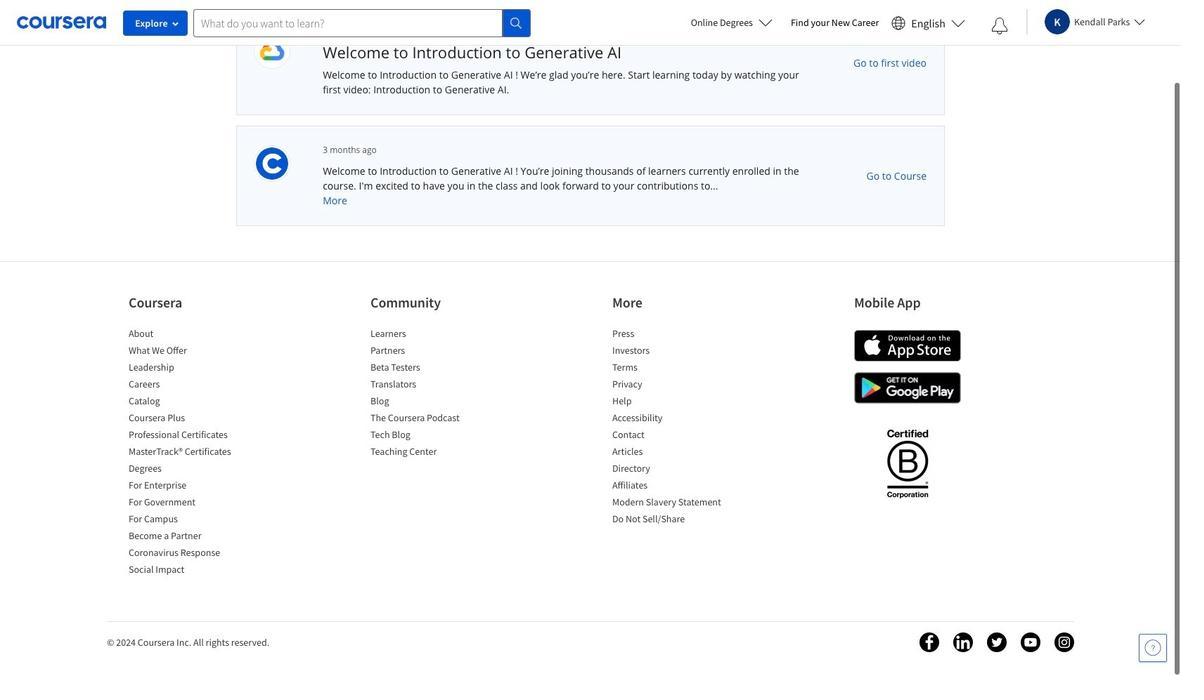Task type: vqa. For each thing, say whether or not it's contained in the screenshot.
courses to the left
no



Task type: locate. For each thing, give the bounding box(es) containing it.
2 horizontal spatial list
[[612, 327, 732, 529]]

None search field
[[193, 9, 531, 37]]

1 list from the left
[[129, 327, 248, 580]]

coursera image
[[17, 11, 106, 34]]

0 horizontal spatial list
[[129, 327, 248, 580]]

coursera facebook image
[[920, 633, 939, 653]]

3 list from the left
[[612, 327, 732, 529]]

list
[[129, 327, 248, 580], [370, 327, 490, 462], [612, 327, 732, 529]]

coursera linkedin image
[[953, 633, 973, 653]]

coursera youtube image
[[1021, 633, 1040, 653]]

logo of certified b corporation image
[[878, 422, 936, 506]]

1 horizontal spatial list
[[370, 327, 490, 462]]

list item
[[129, 327, 248, 344], [370, 327, 490, 344], [612, 327, 732, 344], [129, 344, 248, 361], [370, 344, 490, 361], [612, 344, 732, 361], [129, 361, 248, 378], [370, 361, 490, 378], [612, 361, 732, 378], [129, 378, 248, 394], [370, 378, 490, 394], [612, 378, 732, 394], [129, 394, 248, 411], [370, 394, 490, 411], [612, 394, 732, 411], [129, 411, 248, 428], [370, 411, 490, 428], [612, 411, 732, 428], [129, 428, 248, 445], [370, 428, 490, 445], [612, 428, 732, 445], [129, 445, 248, 462], [370, 445, 490, 462], [612, 445, 732, 462], [129, 462, 248, 479], [612, 462, 732, 479], [129, 479, 248, 496], [612, 479, 732, 496], [129, 496, 248, 512], [612, 496, 732, 512], [129, 512, 248, 529], [612, 512, 732, 529], [129, 529, 248, 546], [129, 546, 248, 563], [129, 563, 248, 580]]



Task type: describe. For each thing, give the bounding box(es) containing it.
coursera instagram image
[[1054, 633, 1074, 653]]

coursera twitter image
[[987, 633, 1007, 653]]

2 list from the left
[[370, 327, 490, 462]]

What do you want to learn? text field
[[193, 9, 503, 37]]

help center image
[[1144, 640, 1161, 657]]

get it on google play image
[[854, 373, 961, 404]]

download on the app store image
[[854, 330, 961, 362]]



